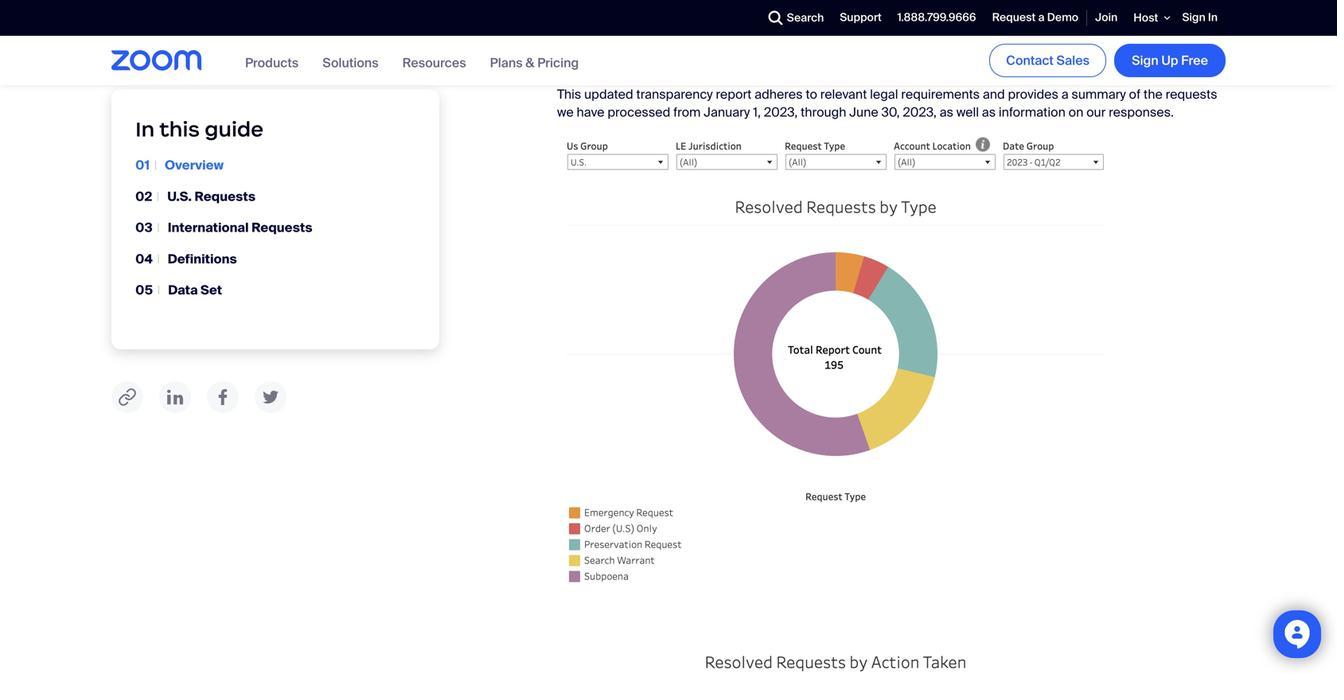 Task type: vqa. For each thing, say whether or not it's contained in the screenshot.
RESOURCES button
yes



Task type: describe. For each thing, give the bounding box(es) containing it.
linkedin icon image
[[167, 389, 183, 405]]

definitions
[[168, 251, 237, 267]]

contact sales
[[1006, 52, 1090, 69]]

request
[[589, 25, 634, 41]]

03
[[135, 219, 153, 236]]

all
[[921, 42, 936, 59]]

the right on
[[578, 7, 597, 23]]

with
[[834, 25, 860, 41]]

centralized
[[720, 7, 785, 23]]

04
[[135, 251, 152, 267]]

search
[[787, 10, 824, 25]]

help
[[885, 25, 911, 41]]

0 horizontal spatial and
[[621, 42, 643, 59]]

internal
[[1167, 25, 1211, 41]]

guidelines
[[557, 42, 618, 59]]

resources button
[[402, 54, 466, 71]]

an
[[1127, 42, 1141, 59]]

set
[[201, 282, 222, 298]]

have inside this updated transparency report adheres to relevant legal requirements and provides a summary of the requests we have processed from january 1, 2023, through june 30, 2023, as well as information on our responses.
[[577, 104, 605, 121]]

02
[[135, 188, 152, 205]]

we right end,
[[659, 7, 676, 23]]

reporting.
[[628, 60, 685, 77]]

support
[[840, 10, 882, 25]]

were
[[1041, 42, 1069, 59]]

features
[[989, 42, 1038, 59]]

request a demo
[[992, 10, 1079, 25]]

information
[[999, 104, 1066, 121]]

0 horizontal spatial with
[[1100, 42, 1124, 59]]

sign in
[[1182, 10, 1218, 25]]

transparency
[[636, 86, 713, 103]]

facebook icon image
[[218, 389, 228, 405]]

01
[[135, 157, 150, 174]]

our inside this updated transparency report adheres to relevant legal requirements and provides a summary of the requests we have processed from january 1, 2023, through june 30, 2023, as well as information on our responses.
[[1087, 104, 1106, 121]]

this
[[557, 86, 581, 103]]

1 horizontal spatial and
[[960, 7, 982, 23]]

updated
[[584, 86, 633, 103]]

responses.
[[1109, 104, 1174, 121]]

requests for u.s. requests
[[195, 188, 256, 205]]

sign for sign up free
[[1132, 52, 1159, 69]]

0 vertical spatial have
[[679, 7, 707, 23]]

0 horizontal spatial in
[[135, 116, 155, 142]]

up
[[1162, 52, 1178, 69]]

requests
[[1166, 86, 1218, 103]]

in this guide
[[135, 116, 264, 142]]

05
[[135, 282, 153, 298]]

contact
[[1006, 52, 1054, 69]]

plans & pricing
[[490, 54, 579, 71]]

we inside this updated transparency report adheres to relevant legal requirements and provides a summary of the requests we have processed from january 1, 2023, through june 30, 2023, as well as information on our responses.
[[557, 104, 574, 121]]

on
[[557, 7, 575, 23]]

link icon image
[[119, 389, 136, 406]]

international
[[168, 219, 249, 236]]

plans
[[490, 54, 523, 71]]

on the back end, we have a centralized system for tracking requests, and we categorize the data associated with each request in our case management system. with the help of our policy team, we have also developed internal guidelines and quality control processes that govern our work. all of these features were built with an eye toward transparent reporting.
[[557, 7, 1212, 77]]

tracking
[[852, 7, 899, 23]]

plans & pricing link
[[490, 54, 579, 71]]

0 horizontal spatial of
[[914, 25, 925, 41]]

developed
[[1102, 25, 1164, 41]]

our right in
[[651, 25, 670, 41]]

also
[[1075, 25, 1099, 41]]

requirements
[[901, 86, 980, 103]]

resources
[[402, 54, 466, 71]]

quality
[[646, 42, 684, 59]]

u.s.
[[167, 188, 192, 205]]

for
[[833, 7, 849, 23]]

1,
[[753, 104, 761, 121]]

the inside this updated transparency report adheres to relevant legal requirements and provides a summary of the requests we have processed from january 1, 2023, through june 30, 2023, as well as information on our responses.
[[1144, 86, 1163, 103]]

&
[[526, 54, 535, 71]]

that
[[796, 42, 819, 59]]

products
[[245, 54, 299, 71]]

a inside this updated transparency report adheres to relevant legal requirements and provides a summary of the requests we have processed from january 1, 2023, through june 30, 2023, as well as information on our responses.
[[1062, 86, 1069, 103]]

support link
[[832, 1, 890, 35]]

report
[[716, 86, 752, 103]]

solutions button
[[323, 54, 379, 71]]

control
[[687, 42, 728, 59]]

data
[[168, 282, 198, 298]]

join link
[[1087, 1, 1126, 35]]

back
[[600, 7, 628, 23]]

sign in link
[[1174, 1, 1226, 35]]

zoom logo image
[[111, 50, 201, 71]]

toward
[[1168, 42, 1208, 59]]

january
[[704, 104, 750, 121]]

on
[[1069, 104, 1084, 121]]

govern
[[822, 42, 862, 59]]

from
[[673, 104, 701, 121]]

1 horizontal spatial of
[[939, 42, 950, 59]]

work.
[[887, 42, 918, 59]]

overview
[[165, 157, 224, 174]]

products button
[[245, 54, 299, 71]]

demo
[[1047, 10, 1079, 25]]



Task type: locate. For each thing, give the bounding box(es) containing it.
we up team, on the right of page
[[985, 7, 1001, 23]]

our
[[651, 25, 670, 41], [928, 25, 948, 41], [865, 42, 884, 59], [1087, 104, 1106, 121]]

and down in
[[621, 42, 643, 59]]

2 as from the left
[[982, 104, 996, 121]]

join
[[1095, 10, 1118, 25]]

2 horizontal spatial have
[[1044, 25, 1072, 41]]

requests up international requests
[[195, 188, 256, 205]]

0 horizontal spatial sign
[[1132, 52, 1159, 69]]

1 horizontal spatial a
[[1038, 10, 1045, 25]]

in
[[1208, 10, 1218, 25], [135, 116, 155, 142]]

with left an
[[1100, 42, 1124, 59]]

well
[[957, 104, 979, 121]]

of inside this updated transparency report adheres to relevant legal requirements and provides a summary of the requests we have processed from january 1, 2023, through june 30, 2023, as well as information on our responses.
[[1129, 86, 1141, 103]]

0 vertical spatial requests
[[195, 188, 256, 205]]

2 vertical spatial of
[[1129, 86, 1141, 103]]

through
[[801, 104, 846, 121]]

2 vertical spatial have
[[577, 104, 605, 121]]

built
[[1072, 42, 1097, 59]]

with up internal
[[1188, 7, 1212, 23]]

1 horizontal spatial 2023,
[[903, 104, 937, 121]]

a inside the request a demo link
[[1038, 10, 1045, 25]]

processed
[[608, 104, 670, 121]]

request
[[992, 10, 1036, 25]]

requests right international
[[251, 219, 313, 236]]

as right well
[[982, 104, 996, 121]]

our left work.
[[865, 42, 884, 59]]

0 horizontal spatial 2023,
[[764, 104, 798, 121]]

case
[[673, 25, 701, 41]]

2 horizontal spatial and
[[983, 86, 1005, 103]]

system
[[788, 7, 830, 23]]

1 horizontal spatial as
[[982, 104, 996, 121]]

guide
[[205, 116, 264, 142]]

in
[[637, 25, 648, 41]]

2 vertical spatial and
[[983, 86, 1005, 103]]

2023, down requirements
[[903, 104, 937, 121]]

legal
[[870, 86, 898, 103]]

data
[[1091, 7, 1117, 23]]

free
[[1181, 52, 1208, 69]]

1 vertical spatial requests
[[251, 219, 313, 236]]

as down requirements
[[940, 104, 954, 121]]

in left this
[[135, 116, 155, 142]]

we down this
[[557, 104, 574, 121]]

sales
[[1057, 52, 1090, 69]]

1 vertical spatial have
[[1044, 25, 1072, 41]]

have up case
[[679, 7, 707, 23]]

as
[[940, 104, 954, 121], [982, 104, 996, 121]]

requests
[[195, 188, 256, 205], [251, 219, 313, 236]]

sign left up
[[1132, 52, 1159, 69]]

management
[[704, 25, 783, 41]]

this updated transparency report adheres to relevant legal requirements and provides a summary of the requests we have processed from january 1, 2023, through june 30, 2023, as well as information on our responses.
[[557, 86, 1218, 121]]

requests for international requests
[[251, 219, 313, 236]]

of up responses.
[[1129, 86, 1141, 103]]

to
[[806, 86, 817, 103]]

1 vertical spatial and
[[621, 42, 643, 59]]

0 horizontal spatial have
[[577, 104, 605, 121]]

1 horizontal spatial sign
[[1182, 10, 1206, 25]]

requests,
[[902, 7, 957, 23]]

0 horizontal spatial as
[[940, 104, 954, 121]]

search image
[[769, 11, 783, 25], [769, 11, 783, 25]]

associated
[[1120, 7, 1185, 23]]

1 horizontal spatial have
[[679, 7, 707, 23]]

solutions
[[323, 54, 379, 71]]

2 horizontal spatial a
[[1062, 86, 1069, 103]]

2023, down adheres
[[764, 104, 798, 121]]

we down categorize
[[1024, 25, 1041, 41]]

adheres
[[755, 86, 803, 103]]

sign up toward
[[1182, 10, 1206, 25]]

categorize
[[1004, 7, 1066, 23]]

have up the were
[[1044, 25, 1072, 41]]

team,
[[988, 25, 1021, 41]]

and
[[960, 7, 982, 23], [621, 42, 643, 59], [983, 86, 1005, 103]]

relevant
[[820, 86, 867, 103]]

policy
[[951, 25, 985, 41]]

and up policy
[[960, 7, 982, 23]]

1 vertical spatial in
[[135, 116, 155, 142]]

of up all
[[914, 25, 925, 41]]

1 as from the left
[[940, 104, 954, 121]]

have
[[679, 7, 707, 23], [1044, 25, 1072, 41], [577, 104, 605, 121]]

1 horizontal spatial with
[[1188, 7, 1212, 23]]

1.888.799.9666 link
[[890, 1, 984, 35]]

0 vertical spatial and
[[960, 7, 982, 23]]

0 vertical spatial of
[[914, 25, 925, 41]]

2023,
[[764, 104, 798, 121], [903, 104, 937, 121]]

provides
[[1008, 86, 1059, 103]]

2 2023, from the left
[[903, 104, 937, 121]]

system.
[[786, 25, 831, 41]]

eye
[[1144, 42, 1165, 59]]

request a demo link
[[984, 1, 1087, 35]]

our down requests,
[[928, 25, 948, 41]]

sign for sign in
[[1182, 10, 1206, 25]]

1 vertical spatial sign
[[1132, 52, 1159, 69]]

sign up free link
[[1114, 44, 1226, 77]]

sign
[[1182, 10, 1206, 25], [1132, 52, 1159, 69]]

a
[[710, 7, 717, 23], [1038, 10, 1045, 25], [1062, 86, 1069, 103]]

a up the management
[[710, 7, 717, 23]]

and inside this updated transparency report adheres to relevant legal requirements and provides a summary of the requests we have processed from january 1, 2023, through june 30, 2023, as well as information on our responses.
[[983, 86, 1005, 103]]

in up free
[[1208, 10, 1218, 25]]

0 vertical spatial sign
[[1182, 10, 1206, 25]]

1 vertical spatial of
[[939, 42, 950, 59]]

host
[[1134, 10, 1158, 25]]

a left demo
[[1038, 10, 1045, 25]]

u.s. requests
[[167, 188, 256, 205]]

these
[[953, 42, 986, 59]]

have down updated
[[577, 104, 605, 121]]

2 horizontal spatial of
[[1129, 86, 1141, 103]]

each
[[557, 25, 586, 41]]

0 horizontal spatial a
[[710, 7, 717, 23]]

the down tracking at the right of the page
[[863, 25, 882, 41]]

a up on
[[1062, 86, 1069, 103]]

international requests
[[168, 219, 313, 236]]

the
[[578, 7, 597, 23], [1069, 7, 1088, 23], [863, 25, 882, 41], [1144, 86, 1163, 103]]

a inside on the back end, we have a centralized system for tracking requests, and we categorize the data associated with each request in our case management system. with the help of our policy team, we have also developed internal guidelines and quality control processes that govern our work. all of these features were built with an eye toward transparent reporting.
[[710, 7, 717, 23]]

host button
[[1126, 0, 1174, 36]]

twitter icon image
[[263, 390, 279, 404]]

sign up free
[[1132, 52, 1208, 69]]

1 2023, from the left
[[764, 104, 798, 121]]

contact sales link
[[989, 44, 1106, 77]]

this
[[159, 116, 200, 142]]

our down the summary
[[1087, 104, 1106, 121]]

0 vertical spatial in
[[1208, 10, 1218, 25]]

0 vertical spatial with
[[1188, 7, 1212, 23]]

end,
[[631, 7, 656, 23]]

in inside "sign in" link
[[1208, 10, 1218, 25]]

30,
[[882, 104, 900, 121]]

pricing
[[537, 54, 579, 71]]

transparent
[[557, 60, 625, 77]]

we
[[659, 7, 676, 23], [985, 7, 1001, 23], [1024, 25, 1041, 41], [557, 104, 574, 121]]

summary
[[1072, 86, 1126, 103]]

of right all
[[939, 42, 950, 59]]

the up responses.
[[1144, 86, 1163, 103]]

processes
[[731, 42, 793, 59]]

1 vertical spatial with
[[1100, 42, 1124, 59]]

the up also
[[1069, 7, 1088, 23]]

and left provides
[[983, 86, 1005, 103]]

of
[[914, 25, 925, 41], [939, 42, 950, 59], [1129, 86, 1141, 103]]

1 horizontal spatial in
[[1208, 10, 1218, 25]]



